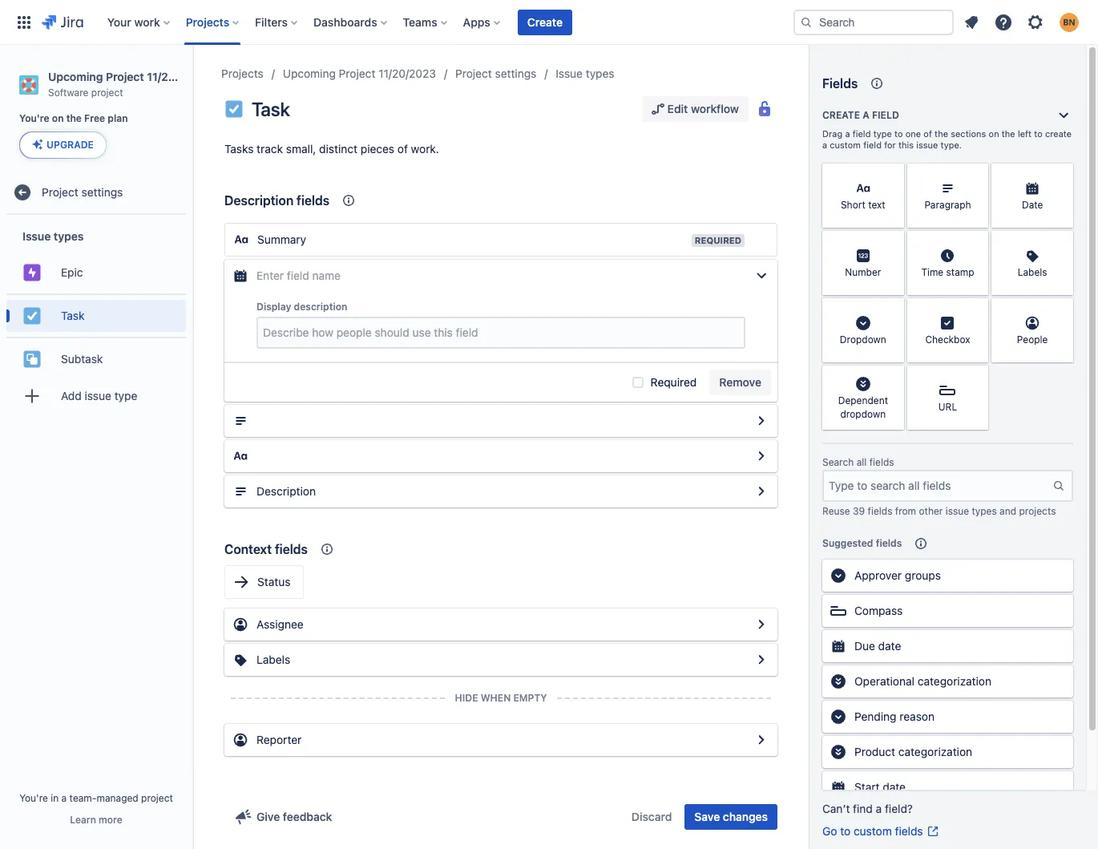 Task type: locate. For each thing, give the bounding box(es) containing it.
pending reason button
[[823, 701, 1074, 733]]

0 horizontal spatial on
[[52, 112, 64, 124]]

add issue type image
[[22, 387, 42, 406]]

compass
[[855, 604, 903, 617]]

close field configuration image
[[752, 266, 771, 285]]

date up field?
[[883, 780, 906, 794]]

labels inside the labels 'button'
[[257, 653, 290, 666]]

0 vertical spatial description
[[224, 193, 294, 208]]

type inside add issue type button
[[114, 389, 137, 402]]

sidebar navigation image
[[175, 64, 210, 96]]

0 vertical spatial project
[[91, 86, 123, 98]]

1 vertical spatial labels
[[257, 653, 290, 666]]

task right issue type icon
[[252, 98, 290, 120]]

1 vertical spatial type
[[114, 389, 137, 402]]

project settings link
[[455, 64, 537, 83], [6, 177, 186, 209]]

the left free
[[66, 112, 82, 124]]

1 horizontal spatial labels
[[1018, 267, 1048, 279]]

1 horizontal spatial create
[[823, 109, 860, 121]]

1 vertical spatial projects
[[221, 67, 264, 80]]

your work button
[[102, 9, 176, 35]]

1 horizontal spatial project settings
[[455, 67, 537, 80]]

1 open field configuration image from the top
[[752, 447, 771, 466]]

epic link
[[6, 257, 186, 289]]

create for create
[[527, 15, 563, 28]]

types inside group
[[54, 229, 84, 243]]

project up plan
[[106, 70, 144, 83]]

issue right the other
[[946, 505, 969, 517]]

open field configuration image inside the labels 'button'
[[752, 650, 771, 669]]

1 vertical spatial you're
[[19, 792, 48, 804]]

0 horizontal spatial issue
[[85, 389, 111, 402]]

task down the epic
[[61, 309, 85, 322]]

categorization down pending reason button
[[899, 745, 973, 758]]

more information about the context fields image
[[339, 191, 358, 210]]

0 horizontal spatial project
[[91, 86, 123, 98]]

the up type.
[[935, 128, 948, 139]]

drag a field type to one of the sections on the left to create a custom field for this issue type.
[[823, 128, 1072, 150]]

to right go
[[840, 824, 851, 838]]

display description
[[257, 301, 347, 313]]

upcoming project 11/20/2023
[[283, 67, 436, 80]]

0 horizontal spatial project settings
[[42, 185, 123, 199]]

required
[[695, 235, 742, 245], [651, 375, 697, 389]]

type up for
[[874, 128, 892, 139]]

type down the subtask link
[[114, 389, 137, 402]]

create inside button
[[527, 15, 563, 28]]

0 horizontal spatial settings
[[81, 185, 123, 199]]

0 vertical spatial task
[[252, 98, 290, 120]]

0 vertical spatial of
[[924, 128, 932, 139]]

changes
[[723, 810, 768, 823]]

notifications image
[[962, 12, 981, 32]]

1 horizontal spatial of
[[924, 128, 932, 139]]

2 horizontal spatial types
[[972, 505, 997, 517]]

more information about the context fields image
[[317, 540, 337, 559]]

date inside button
[[883, 780, 906, 794]]

more information image for checkbox
[[968, 300, 987, 319]]

save changes
[[695, 810, 768, 823]]

of inside drag a field type to one of the sections on the left to create a custom field for this issue type.
[[924, 128, 932, 139]]

for
[[884, 140, 896, 150]]

projects inside popup button
[[186, 15, 229, 28]]

0 horizontal spatial issue types
[[22, 229, 84, 243]]

categorization inside "button"
[[918, 674, 992, 688]]

pieces
[[361, 142, 395, 156]]

5 open field configuration image from the top
[[752, 730, 771, 750]]

learn more button
[[70, 814, 122, 827]]

more information image for date
[[1053, 165, 1072, 184]]

more information image for people
[[1053, 300, 1072, 319]]

project settings link down upgrade
[[6, 177, 186, 209]]

project settings
[[455, 67, 537, 80], [42, 185, 123, 199]]

0 horizontal spatial issue
[[22, 229, 51, 243]]

11/20/2023 for upcoming project 11/20/2023 software project
[[147, 70, 207, 83]]

empty
[[513, 692, 547, 704]]

field for create
[[872, 109, 899, 121]]

description
[[224, 193, 294, 208], [257, 484, 316, 498]]

give feedback button
[[224, 804, 342, 830]]

1 vertical spatial of
[[398, 142, 408, 156]]

hide
[[455, 692, 478, 704]]

issue down one
[[917, 140, 938, 150]]

time
[[922, 267, 944, 279]]

0 vertical spatial type
[[874, 128, 892, 139]]

11/20/2023 for upcoming project 11/20/2023
[[379, 67, 436, 80]]

1 vertical spatial on
[[989, 128, 999, 139]]

time stamp
[[922, 267, 975, 279]]

description up "context fields" in the left of the page
[[257, 484, 316, 498]]

upcoming inside upcoming project 11/20/2023 software project
[[48, 70, 103, 83]]

1 horizontal spatial issue
[[917, 140, 938, 150]]

more information image for labels
[[1053, 233, 1072, 252]]

more information about the suggested fields image
[[912, 534, 931, 553]]

banner
[[0, 0, 1098, 45]]

upcoming down filters dropdown button
[[283, 67, 336, 80]]

issue types down create button
[[556, 67, 615, 80]]

you're for you're in a team-managed project
[[19, 792, 48, 804]]

open field configuration image inside reporter button
[[752, 730, 771, 750]]

issue for group containing issue types
[[22, 229, 51, 243]]

issue inside group
[[22, 229, 51, 243]]

upcoming for upcoming project 11/20/2023
[[283, 67, 336, 80]]

task group
[[6, 294, 186, 337]]

1 vertical spatial date
[[883, 780, 906, 794]]

open field configuration image inside description button
[[752, 482, 771, 501]]

open field configuration image for labels
[[752, 650, 771, 669]]

description up summary
[[224, 193, 294, 208]]

you're for you're on the free plan
[[19, 112, 49, 124]]

on up upgrade button
[[52, 112, 64, 124]]

project settings down upgrade
[[42, 185, 123, 199]]

1 horizontal spatial upcoming
[[283, 67, 336, 80]]

projects right work
[[186, 15, 229, 28]]

11/20/2023 down work
[[147, 70, 207, 83]]

your work
[[107, 15, 160, 28]]

0 horizontal spatial labels
[[257, 653, 290, 666]]

1 vertical spatial categorization
[[899, 745, 973, 758]]

settings down upgrade
[[81, 185, 123, 199]]

11/20/2023 inside upcoming project 11/20/2023 software project
[[147, 70, 207, 83]]

0 vertical spatial you're
[[19, 112, 49, 124]]

field left for
[[864, 140, 882, 150]]

create right apps dropdown button
[[527, 15, 563, 28]]

you're in a team-managed project
[[19, 792, 173, 804]]

open field configuration image
[[752, 447, 771, 466], [752, 482, 771, 501], [752, 615, 771, 634], [752, 650, 771, 669], [752, 730, 771, 750]]

project settings link down apps dropdown button
[[455, 64, 537, 83]]

categorization inside button
[[899, 745, 973, 758]]

labels up people
[[1018, 267, 1048, 279]]

0 vertical spatial issue
[[556, 67, 583, 80]]

a down drag
[[823, 140, 827, 150]]

banner containing your work
[[0, 0, 1098, 45]]

fields left more information about the context fields image
[[275, 542, 308, 556]]

group
[[6, 215, 186, 422]]

of right one
[[924, 128, 932, 139]]

2 vertical spatial field
[[864, 140, 882, 150]]

projects for projects popup button
[[186, 15, 229, 28]]

due date button
[[823, 630, 1074, 662]]

work.
[[411, 142, 439, 156]]

1 horizontal spatial types
[[586, 67, 615, 80]]

1 vertical spatial types
[[54, 229, 84, 243]]

11/20/2023
[[379, 67, 436, 80], [147, 70, 207, 83]]

description for description
[[257, 484, 316, 498]]

projects up issue type icon
[[221, 67, 264, 80]]

date
[[1022, 199, 1043, 211]]

more information image for number
[[883, 233, 902, 252]]

more information image
[[883, 165, 902, 184], [1053, 165, 1072, 184], [968, 233, 987, 252], [1053, 233, 1072, 252], [883, 300, 902, 319], [968, 300, 987, 319]]

a
[[863, 109, 870, 121], [845, 128, 850, 139], [823, 140, 827, 150], [61, 792, 67, 804], [876, 802, 882, 815]]

issue
[[917, 140, 938, 150], [85, 389, 111, 402], [946, 505, 969, 517]]

group containing issue types
[[6, 215, 186, 422]]

custom down can't find a field?
[[854, 824, 892, 838]]

0 vertical spatial projects
[[186, 15, 229, 28]]

2 vertical spatial issue
[[946, 505, 969, 517]]

types
[[586, 67, 615, 80], [54, 229, 84, 243], [972, 505, 997, 517]]

issue up epic 'link'
[[22, 229, 51, 243]]

epic
[[61, 265, 83, 279]]

edit workflow button
[[642, 96, 749, 122]]

projects
[[1019, 505, 1056, 517]]

jira image
[[42, 12, 83, 32], [42, 12, 83, 32]]

project inside upcoming project 11/20/2023 software project
[[91, 86, 123, 98]]

11/20/2023 down primary element
[[379, 67, 436, 80]]

1 vertical spatial project settings
[[42, 185, 123, 199]]

date inside button
[[878, 639, 901, 653]]

labels down the assignee
[[257, 653, 290, 666]]

tasks
[[224, 142, 254, 156]]

one
[[906, 128, 921, 139]]

project down upgrade button
[[42, 185, 78, 199]]

1 vertical spatial issue
[[22, 229, 51, 243]]

2 open field configuration image from the top
[[752, 482, 771, 501]]

1 horizontal spatial type
[[874, 128, 892, 139]]

a right find
[[876, 802, 882, 815]]

project settings down apps dropdown button
[[455, 67, 537, 80]]

2 horizontal spatial issue
[[946, 505, 969, 517]]

help image
[[994, 12, 1013, 32]]

1 vertical spatial issue types
[[22, 229, 84, 243]]

2 vertical spatial types
[[972, 505, 997, 517]]

upcoming up software at the top left
[[48, 70, 103, 83]]

a down more information about the fields image
[[863, 109, 870, 121]]

0 horizontal spatial type
[[114, 389, 137, 402]]

on inside drag a field type to one of the sections on the left to create a custom field for this issue type.
[[989, 128, 999, 139]]

0 vertical spatial field
[[872, 109, 899, 121]]

to up the this
[[895, 128, 903, 139]]

to right left
[[1034, 128, 1043, 139]]

1 vertical spatial issue
[[85, 389, 111, 402]]

Enter field name field
[[257, 266, 746, 285]]

0 horizontal spatial to
[[840, 824, 851, 838]]

remove
[[719, 375, 762, 389]]

date right due
[[878, 639, 901, 653]]

categorization down the 'due date' button
[[918, 674, 992, 688]]

learn more
[[70, 814, 122, 826]]

0 vertical spatial issue types
[[556, 67, 615, 80]]

dropdown
[[840, 334, 887, 346]]

description inside button
[[257, 484, 316, 498]]

1 horizontal spatial issue
[[556, 67, 583, 80]]

1 horizontal spatial project settings link
[[455, 64, 537, 83]]

custom inside drag a field type to one of the sections on the left to create a custom field for this issue type.
[[830, 140, 861, 150]]

add issue type button
[[6, 380, 186, 412]]

stamp
[[946, 267, 975, 279]]

suggested fields
[[823, 537, 902, 549]]

open field configuration image for description
[[752, 482, 771, 501]]

you're up upgrade button
[[19, 112, 49, 124]]

you're left "in"
[[19, 792, 48, 804]]

task inside task link
[[61, 309, 85, 322]]

0 vertical spatial create
[[527, 15, 563, 28]]

settings down create button
[[495, 67, 537, 80]]

more information image for dependent dropdown
[[883, 367, 902, 386]]

1 vertical spatial field
[[853, 128, 871, 139]]

add issue type
[[61, 389, 137, 402]]

open field configuration image for reporter
[[752, 730, 771, 750]]

short text
[[841, 199, 886, 211]]

0 vertical spatial project settings
[[455, 67, 537, 80]]

0 vertical spatial on
[[52, 112, 64, 124]]

remove button
[[710, 370, 771, 395]]

0 vertical spatial labels
[[1018, 267, 1048, 279]]

0 vertical spatial custom
[[830, 140, 861, 150]]

your
[[107, 15, 131, 28]]

1 horizontal spatial on
[[989, 128, 999, 139]]

project up plan
[[91, 86, 123, 98]]

on
[[52, 112, 64, 124], [989, 128, 999, 139]]

issue types up the epic
[[22, 229, 84, 243]]

1 vertical spatial description
[[257, 484, 316, 498]]

approver
[[855, 568, 902, 582]]

date
[[878, 639, 901, 653], [883, 780, 906, 794]]

go to custom fields
[[823, 824, 923, 838]]

checkbox
[[925, 334, 971, 346]]

search all fields
[[823, 456, 894, 468]]

types for the issue types link
[[586, 67, 615, 80]]

open field configuration image for assignee
[[752, 615, 771, 634]]

0 vertical spatial types
[[586, 67, 615, 80]]

4 open field configuration image from the top
[[752, 650, 771, 669]]

0 vertical spatial settings
[[495, 67, 537, 80]]

of left work.
[[398, 142, 408, 156]]

0 horizontal spatial project settings link
[[6, 177, 186, 209]]

2 you're from the top
[[19, 792, 48, 804]]

1 you're from the top
[[19, 112, 49, 124]]

search image
[[800, 16, 813, 28]]

custom
[[830, 140, 861, 150], [854, 824, 892, 838]]

field up for
[[872, 109, 899, 121]]

1 horizontal spatial 11/20/2023
[[379, 67, 436, 80]]

issue
[[556, 67, 583, 80], [22, 229, 51, 243]]

0 horizontal spatial task
[[61, 309, 85, 322]]

0 horizontal spatial upcoming
[[48, 70, 103, 83]]

3 open field configuration image from the top
[[752, 615, 771, 634]]

type
[[874, 128, 892, 139], [114, 389, 137, 402]]

create up drag
[[823, 109, 860, 121]]

0 horizontal spatial types
[[54, 229, 84, 243]]

groups
[[905, 568, 941, 582]]

edit
[[668, 102, 688, 115]]

number
[[845, 267, 881, 279]]

categorization
[[918, 674, 992, 688], [899, 745, 973, 758]]

project
[[91, 86, 123, 98], [141, 792, 173, 804]]

more information image
[[968, 165, 987, 184], [883, 233, 902, 252], [1053, 300, 1072, 319], [883, 367, 902, 386]]

1 horizontal spatial project
[[141, 792, 173, 804]]

of
[[924, 128, 932, 139], [398, 142, 408, 156]]

1 vertical spatial create
[[823, 109, 860, 121]]

search
[[823, 456, 854, 468]]

Type to search all fields text field
[[824, 471, 1053, 500]]

0 horizontal spatial of
[[398, 142, 408, 156]]

on right sections
[[989, 128, 999, 139]]

task
[[252, 98, 290, 120], [61, 309, 85, 322]]

0 vertical spatial categorization
[[918, 674, 992, 688]]

projects for projects link at top
[[221, 67, 264, 80]]

open field configuration image inside assignee button
[[752, 615, 771, 634]]

description button
[[224, 475, 778, 507]]

more information image for time stamp
[[968, 233, 987, 252]]

url
[[939, 401, 957, 413]]

0 horizontal spatial 11/20/2023
[[147, 70, 207, 83]]

create
[[1045, 128, 1072, 139]]

filters button
[[250, 9, 304, 35]]

issue types inside group
[[22, 229, 84, 243]]

issue right add
[[85, 389, 111, 402]]

custom down drag
[[830, 140, 861, 150]]

field down create a field
[[853, 128, 871, 139]]

1 vertical spatial task
[[61, 309, 85, 322]]

0 vertical spatial date
[[878, 639, 901, 653]]

approver groups button
[[823, 560, 1074, 592]]

project right managed
[[141, 792, 173, 804]]

save changes button
[[685, 804, 778, 830]]

1 horizontal spatial issue types
[[556, 67, 615, 80]]

1 horizontal spatial task
[[252, 98, 290, 120]]

summary
[[257, 233, 306, 246]]

0 vertical spatial issue
[[917, 140, 938, 150]]

hide when empty
[[455, 692, 547, 704]]

0 horizontal spatial create
[[527, 15, 563, 28]]

the left left
[[1002, 128, 1016, 139]]

labels for open field configuration icon inside the labels 'button'
[[257, 653, 290, 666]]

managed
[[97, 792, 138, 804]]

sections
[[951, 128, 986, 139]]

issue types for group containing issue types
[[22, 229, 84, 243]]

issue down create button
[[556, 67, 583, 80]]



Task type: vqa. For each thing, say whether or not it's contained in the screenshot.
An
no



Task type: describe. For each thing, give the bounding box(es) containing it.
fields left more information about the suggested fields icon
[[876, 537, 902, 549]]

field for drag
[[853, 128, 871, 139]]

drag
[[823, 128, 843, 139]]

project inside upcoming project 11/20/2023 software project
[[106, 70, 144, 83]]

team-
[[69, 792, 97, 804]]

create button
[[518, 9, 572, 35]]

project down the 'dashboards' popup button
[[339, 67, 376, 80]]

upcoming project 11/20/2023 software project
[[48, 70, 207, 98]]

subtask link
[[6, 343, 186, 375]]

fields right all
[[870, 456, 894, 468]]

operational categorization button
[[823, 665, 1074, 697]]

all
[[857, 456, 867, 468]]

0 vertical spatial project settings link
[[455, 64, 537, 83]]

primary element
[[10, 0, 794, 44]]

subtask
[[61, 352, 103, 366]]

dependent
[[838, 394, 888, 406]]

upcoming project 11/20/2023 link
[[283, 64, 436, 83]]

issue for the issue types link
[[556, 67, 583, 80]]

filters
[[255, 15, 288, 28]]

labels button
[[224, 644, 778, 676]]

dashboards button
[[309, 9, 393, 35]]

1 vertical spatial project
[[141, 792, 173, 804]]

start date button
[[823, 771, 1074, 803]]

status
[[257, 575, 291, 588]]

field?
[[885, 802, 913, 815]]

labels for more information image for labels
[[1018, 267, 1048, 279]]

types for group containing issue types
[[54, 229, 84, 243]]

plan
[[108, 112, 128, 124]]

find
[[853, 802, 873, 815]]

edit workflow
[[668, 102, 739, 115]]

compass button
[[823, 595, 1074, 627]]

your profile and settings image
[[1060, 12, 1079, 32]]

teams
[[403, 15, 437, 28]]

give feedback
[[257, 810, 332, 823]]

settings image
[[1026, 12, 1045, 32]]

apps
[[463, 15, 491, 28]]

issue type icon image
[[224, 99, 244, 119]]

feedback
[[283, 810, 332, 823]]

1 horizontal spatial the
[[935, 128, 948, 139]]

0 horizontal spatial the
[[66, 112, 82, 124]]

reporter button
[[224, 724, 778, 756]]

2 horizontal spatial the
[[1002, 128, 1016, 139]]

text
[[868, 199, 886, 211]]

go to custom fields link
[[823, 823, 939, 839]]

date for due date
[[878, 639, 901, 653]]

type inside drag a field type to one of the sections on the left to create a custom field for this issue type.
[[874, 128, 892, 139]]

pending
[[855, 710, 897, 723]]

track
[[257, 142, 283, 156]]

project down apps
[[455, 67, 492, 80]]

other
[[919, 505, 943, 517]]

workflow
[[691, 102, 739, 115]]

short
[[841, 199, 866, 211]]

assignee button
[[224, 609, 778, 641]]

a right "in"
[[61, 792, 67, 804]]

description
[[294, 301, 347, 313]]

projects link
[[221, 64, 264, 83]]

fields left this link will be opened in a new tab image
[[895, 824, 923, 838]]

fields left more information about the context fields icon
[[297, 193, 330, 208]]

in
[[51, 792, 59, 804]]

1 vertical spatial required
[[651, 375, 697, 389]]

distinct
[[319, 142, 358, 156]]

more information image for paragraph
[[968, 165, 987, 184]]

work
[[134, 15, 160, 28]]

pending reason
[[855, 710, 935, 723]]

1 vertical spatial settings
[[81, 185, 123, 199]]

from
[[895, 505, 916, 517]]

operational
[[855, 674, 915, 688]]

appswitcher icon image
[[14, 12, 34, 32]]

suggested
[[823, 537, 873, 549]]

people
[[1017, 334, 1048, 346]]

issue types for the issue types link
[[556, 67, 615, 80]]

create for create a field
[[823, 109, 860, 121]]

issue inside button
[[85, 389, 111, 402]]

categorization for operational categorization
[[918, 674, 992, 688]]

description for description fields
[[224, 193, 294, 208]]

reuse 39 fields from other issue types and projects
[[823, 505, 1056, 517]]

go
[[823, 824, 837, 838]]

due
[[855, 639, 875, 653]]

Display description field
[[258, 318, 744, 347]]

fields right 39
[[868, 505, 893, 517]]

create a field
[[823, 109, 899, 121]]

apps button
[[458, 9, 507, 35]]

dependent dropdown
[[838, 394, 888, 420]]

operational categorization
[[855, 674, 992, 688]]

paragraph
[[925, 199, 971, 211]]

left
[[1018, 128, 1032, 139]]

categorization for product categorization
[[899, 745, 973, 758]]

more information about the fields image
[[868, 74, 887, 93]]

small,
[[286, 142, 316, 156]]

product categorization button
[[823, 736, 1074, 768]]

1 horizontal spatial settings
[[495, 67, 537, 80]]

upgrade button
[[20, 133, 106, 158]]

learn
[[70, 814, 96, 826]]

0 vertical spatial required
[[695, 235, 742, 245]]

more information image for dropdown
[[883, 300, 902, 319]]

upcoming for upcoming project 11/20/2023 software project
[[48, 70, 103, 83]]

context fields
[[224, 542, 308, 556]]

free
[[84, 112, 105, 124]]

approver groups
[[855, 568, 941, 582]]

issue inside drag a field type to one of the sections on the left to create a custom field for this issue type.
[[917, 140, 938, 150]]

tasks track small, distinct pieces of work.
[[224, 142, 439, 156]]

teams button
[[398, 9, 454, 35]]

this link will be opened in a new tab image
[[926, 825, 939, 838]]

can't find a field?
[[823, 802, 913, 815]]

2 horizontal spatial to
[[1034, 128, 1043, 139]]

discard
[[632, 810, 672, 823]]

reuse
[[823, 505, 850, 517]]

1 vertical spatial project settings link
[[6, 177, 186, 209]]

start date
[[855, 780, 906, 794]]

date for start date
[[883, 780, 906, 794]]

1 horizontal spatial to
[[895, 128, 903, 139]]

more information image for short text
[[883, 165, 902, 184]]

dashboards
[[314, 15, 377, 28]]

product
[[855, 745, 896, 758]]

give
[[257, 810, 280, 823]]

you're on the free plan
[[19, 112, 128, 124]]

a right drag
[[845, 128, 850, 139]]

open field configuration image
[[752, 411, 771, 431]]

add
[[61, 389, 82, 402]]

Search field
[[794, 9, 954, 35]]

can't
[[823, 802, 850, 815]]

this
[[899, 140, 914, 150]]

1 vertical spatial custom
[[854, 824, 892, 838]]

reason
[[900, 710, 935, 723]]

when
[[481, 692, 511, 704]]



